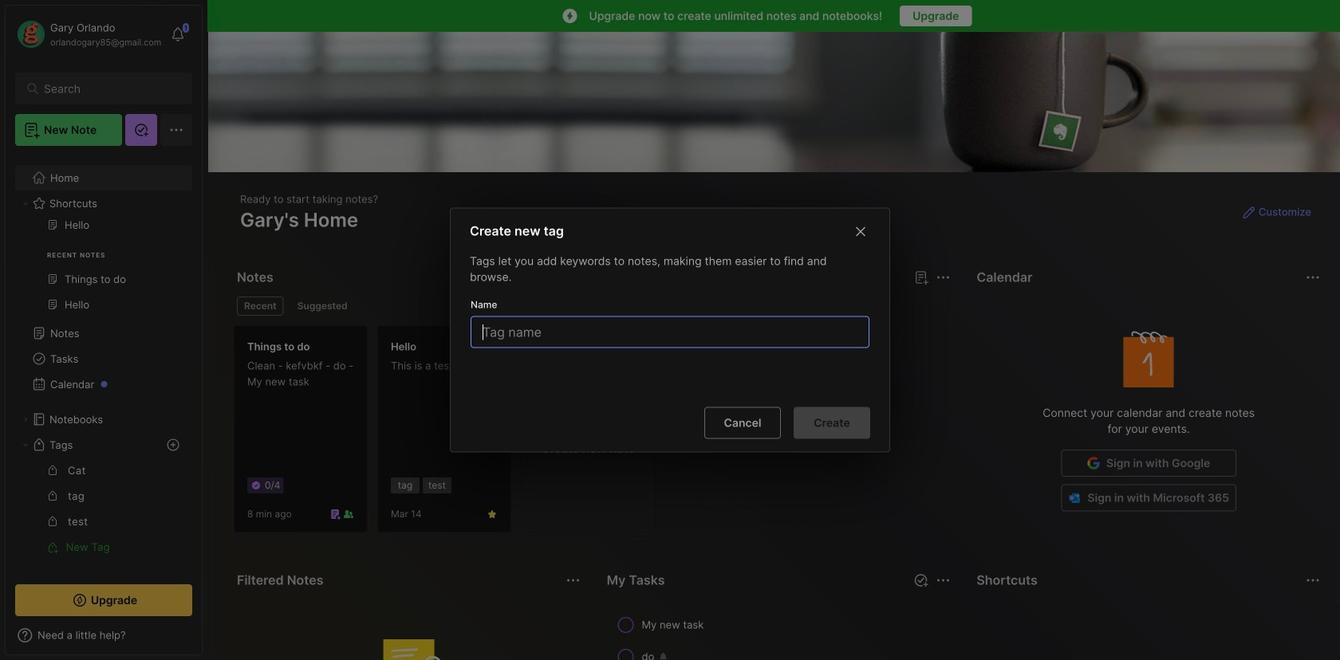 Task type: describe. For each thing, give the bounding box(es) containing it.
Tag name text field
[[481, 317, 863, 348]]

2 group from the top
[[15, 458, 192, 560]]

new task image
[[913, 573, 929, 589]]

expand notebooks image
[[21, 415, 30, 425]]

Search text field
[[44, 81, 171, 97]]

expand tags image
[[21, 441, 30, 450]]

1 tab from the left
[[237, 297, 284, 316]]

main element
[[0, 0, 208, 661]]

0 vertical spatial row group
[[234, 326, 665, 543]]

none search field inside main element
[[44, 79, 171, 98]]

1 group from the top
[[15, 212, 192, 327]]

2 tab from the left
[[290, 297, 355, 316]]



Task type: vqa. For each thing, say whether or not it's contained in the screenshot.
Expand Tags icon
yes



Task type: locate. For each thing, give the bounding box(es) containing it.
tree
[[6, 156, 202, 621]]

1 horizontal spatial tab
[[290, 297, 355, 316]]

tab
[[237, 297, 284, 316], [290, 297, 355, 316]]

tree inside main element
[[6, 156, 202, 621]]

1 vertical spatial group
[[15, 458, 192, 560]]

tab list
[[237, 297, 949, 316]]

row group
[[234, 326, 665, 543], [604, 610, 955, 661]]

group
[[15, 212, 192, 327], [15, 458, 192, 560]]

1 vertical spatial row group
[[604, 610, 955, 661]]

0 horizontal spatial tab
[[237, 297, 284, 316]]

0 vertical spatial group
[[15, 212, 192, 327]]

close image
[[852, 222, 871, 241]]

None search field
[[44, 79, 171, 98]]



